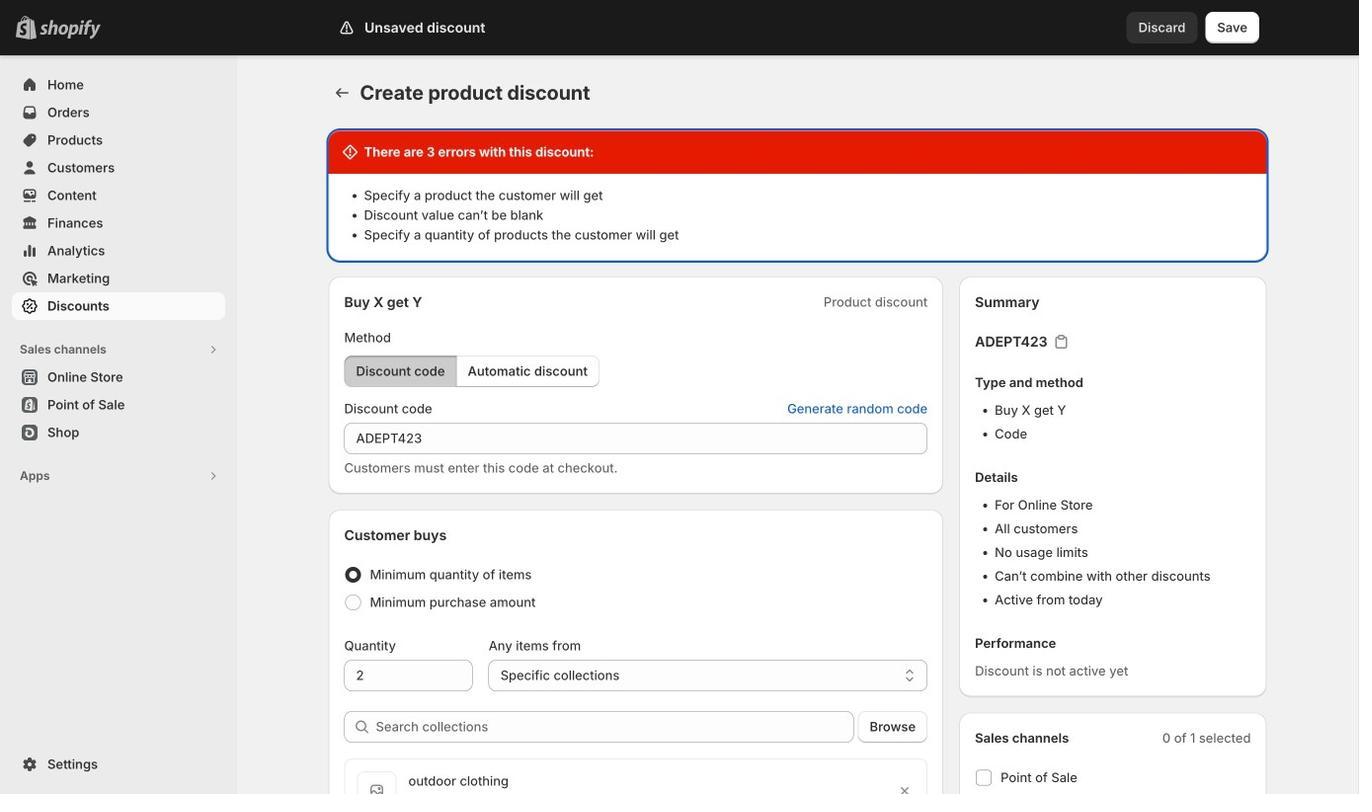 Task type: vqa. For each thing, say whether or not it's contained in the screenshot.
topmost or
no



Task type: locate. For each thing, give the bounding box(es) containing it.
None text field
[[344, 423, 928, 455], [344, 660, 473, 692], [344, 423, 928, 455], [344, 660, 473, 692]]

shopify image
[[40, 20, 101, 39]]

Search collections text field
[[376, 711, 854, 743]]



